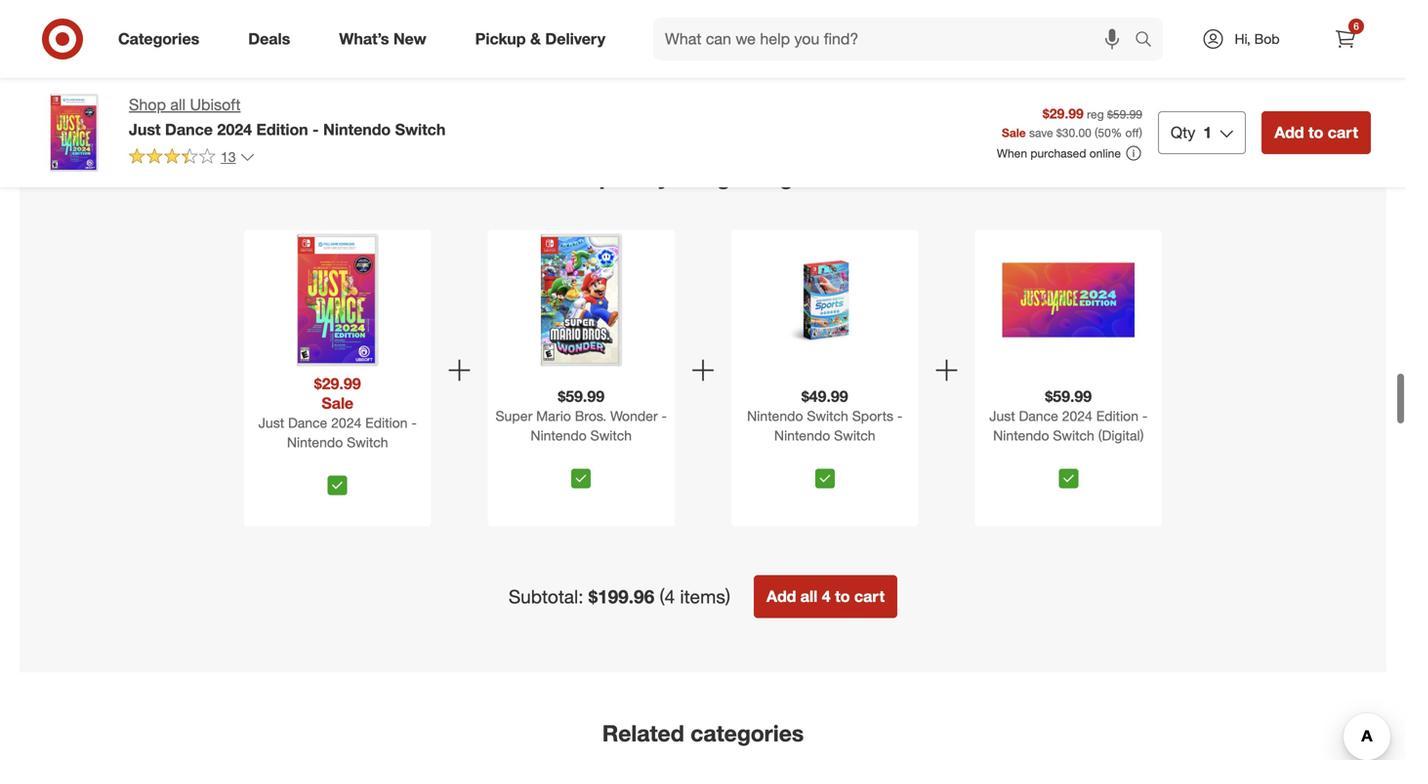 Task type: vqa. For each thing, say whether or not it's contained in the screenshot.
house
no



Task type: locate. For each thing, give the bounding box(es) containing it.
dance inside $29.99 sale just dance 2024 edition - nintendo switch
[[288, 413, 327, 431]]

2 horizontal spatial edition
[[1097, 407, 1139, 424]]

1 vertical spatial $29.99
[[314, 373, 361, 392]]

switch inside $29.99 sale just dance 2024 edition - nintendo switch
[[347, 433, 388, 450]]

categories
[[118, 29, 199, 48]]

$59.99 up just dance 2024 edition - nintendo switch (digital) link
[[1045, 386, 1092, 406]]

None checkbox
[[572, 469, 591, 488], [815, 469, 835, 488], [572, 469, 591, 488], [815, 469, 835, 488]]

deals link
[[232, 18, 315, 61]]

just dance 2024 edition - nintendo switch (digital) image
[[1003, 233, 1135, 366]]

cart inside button
[[855, 586, 885, 605]]

sale up "when"
[[1002, 125, 1026, 140]]

cart down the 6 link
[[1328, 123, 1359, 142]]

0 vertical spatial add
[[1275, 123, 1304, 142]]

1 vertical spatial all
[[801, 586, 818, 605]]

categories link
[[102, 18, 224, 61]]

0 vertical spatial all
[[170, 95, 186, 114]]

None checkbox
[[1059, 469, 1079, 488], [328, 475, 347, 495], [1059, 469, 1079, 488], [328, 475, 347, 495]]

0 vertical spatial sale
[[1002, 125, 1026, 140]]

0 vertical spatial to
[[1309, 123, 1324, 142]]

2 horizontal spatial 2024
[[1062, 407, 1093, 424]]

2024
[[217, 120, 252, 139], [1062, 407, 1093, 424], [331, 413, 362, 431]]

edition
[[256, 120, 308, 139], [1097, 407, 1139, 424], [365, 413, 408, 431]]

1 horizontal spatial just
[[258, 413, 284, 431]]

$29.99 sale just dance 2024 edition - nintendo switch
[[258, 373, 417, 450]]

related
[[602, 719, 684, 747]]

bob
[[1255, 30, 1280, 47]]

cart
[[1328, 123, 1359, 142], [855, 586, 885, 605]]

1 vertical spatial to
[[835, 586, 850, 605]]

$59.99 up the off in the top of the page
[[1108, 107, 1143, 122]]

qty 1
[[1171, 123, 1212, 142]]

pickup & delivery link
[[459, 18, 630, 61]]

all left 4
[[801, 586, 818, 605]]

1 horizontal spatial all
[[801, 586, 818, 605]]

$59.99 inside "$59.99 just dance 2024 edition - nintendo switch (digital)"
[[1045, 386, 1092, 406]]

30.00
[[1062, 125, 1092, 140]]

delivery
[[545, 29, 606, 48]]

2 horizontal spatial $59.99
[[1108, 107, 1143, 122]]

$29.99 for reg
[[1043, 105, 1084, 122]]

1 horizontal spatial add
[[1275, 123, 1304, 142]]

ubisoft
[[190, 95, 241, 114]]

2024 inside "$59.99 just dance 2024 edition - nintendo switch (digital)"
[[1062, 407, 1093, 424]]

pickup
[[475, 29, 526, 48]]

1 horizontal spatial $59.99
[[1045, 386, 1092, 406]]

add left 4
[[767, 586, 796, 605]]

super mario bros. wonder - nintendo switch link
[[492, 406, 671, 461]]

0 horizontal spatial just
[[129, 120, 161, 139]]

$29.99
[[1043, 105, 1084, 122], [314, 373, 361, 392]]

0 horizontal spatial cart
[[855, 586, 885, 605]]

all for shop
[[170, 95, 186, 114]]

nintendo inside shop all ubisoft just dance 2024 edition - nintendo switch
[[323, 120, 391, 139]]

1 horizontal spatial cart
[[1328, 123, 1359, 142]]

all inside shop all ubisoft just dance 2024 edition - nintendo switch
[[170, 95, 186, 114]]

1 horizontal spatial $29.99
[[1043, 105, 1084, 122]]

$59.99 for $59.99 super mario bros. wonder - nintendo switch
[[558, 386, 605, 406]]

bros.
[[575, 407, 607, 424]]

0 vertical spatial cart
[[1328, 123, 1359, 142]]

sale
[[1002, 125, 1026, 140], [322, 393, 354, 412]]

1 horizontal spatial edition
[[365, 413, 408, 431]]

what's new link
[[323, 18, 451, 61]]

1 vertical spatial cart
[[855, 586, 885, 605]]

0 horizontal spatial $59.99
[[558, 386, 605, 406]]

0 horizontal spatial sale
[[322, 393, 354, 412]]

online
[[1090, 146, 1121, 161]]

$29.99 inside $29.99 reg $59.99 sale save $ 30.00 ( 50 % off )
[[1043, 105, 1084, 122]]

switch
[[395, 120, 446, 139], [807, 407, 849, 424], [591, 427, 632, 444], [834, 427, 876, 444], [1053, 427, 1095, 444], [347, 433, 388, 450]]

$
[[1057, 125, 1062, 140]]

1 vertical spatial sale
[[322, 393, 354, 412]]

$29.99 up just dance 2024 edition - nintendo switch link
[[314, 373, 361, 392]]

1 vertical spatial add
[[767, 586, 796, 605]]

shop
[[129, 95, 166, 114]]

0 horizontal spatial 2024
[[217, 120, 252, 139]]

$59.99 inside $59.99 super mario bros. wonder - nintendo switch
[[558, 386, 605, 406]]

nintendo inside "$59.99 just dance 2024 edition - nintendo switch (digital)"
[[993, 427, 1049, 444]]

- inside shop all ubisoft just dance 2024 edition - nintendo switch
[[313, 120, 319, 139]]

&
[[530, 29, 541, 48]]

dance
[[165, 120, 213, 139], [1019, 407, 1059, 424], [288, 413, 327, 431]]

add all 4 to cart
[[767, 586, 885, 605]]

to inside add all 4 to cart button
[[835, 586, 850, 605]]

0 horizontal spatial $29.99
[[314, 373, 361, 392]]

sale up just dance 2024 edition - nintendo switch link
[[322, 393, 354, 412]]

just
[[129, 120, 161, 139], [990, 407, 1015, 424], [258, 413, 284, 431]]

$59.99 up bros.
[[558, 386, 605, 406]]

just dance 2024 edition - nintendo switch (digital) link
[[979, 406, 1158, 461]]

super mario bros. wonder - nintendo switch image
[[515, 233, 648, 366]]

edition inside $29.99 sale just dance 2024 edition - nintendo switch
[[365, 413, 408, 431]]

0 horizontal spatial add
[[767, 586, 796, 605]]

together
[[758, 162, 849, 189]]

all
[[170, 95, 186, 114], [801, 586, 818, 605]]

sale inside $29.99 reg $59.99 sale save $ 30.00 ( 50 % off )
[[1002, 125, 1026, 140]]

nintendo switch sports - nintendo switch image
[[759, 233, 891, 366]]

$59.99 for $59.99 just dance 2024 edition - nintendo switch (digital)
[[1045, 386, 1092, 406]]

just inside shop all ubisoft just dance 2024 edition - nintendo switch
[[129, 120, 161, 139]]

pickup & delivery
[[475, 29, 606, 48]]

- inside $29.99 sale just dance 2024 edition - nintendo switch
[[412, 413, 417, 431]]

1 horizontal spatial dance
[[288, 413, 327, 431]]

2 horizontal spatial dance
[[1019, 407, 1059, 424]]

0 horizontal spatial dance
[[165, 120, 213, 139]]

cart right 4
[[855, 586, 885, 605]]

- inside $49.99 nintendo switch sports - nintendo switch
[[898, 407, 903, 424]]

(digital)
[[1099, 427, 1144, 444]]

to
[[1309, 123, 1324, 142], [835, 586, 850, 605]]

0 horizontal spatial all
[[170, 95, 186, 114]]

-
[[313, 120, 319, 139], [662, 407, 667, 424], [898, 407, 903, 424], [1143, 407, 1148, 424], [412, 413, 417, 431]]

0 horizontal spatial edition
[[256, 120, 308, 139]]

nintendo
[[323, 120, 391, 139], [747, 407, 803, 424], [531, 427, 587, 444], [774, 427, 830, 444], [993, 427, 1049, 444], [287, 433, 343, 450]]

$29.99 inside $29.99 sale just dance 2024 edition - nintendo switch
[[314, 373, 361, 392]]

1 horizontal spatial sale
[[1002, 125, 1026, 140]]

related categories
[[602, 719, 804, 747]]

add inside add all 4 to cart button
[[767, 586, 796, 605]]

sale inside $29.99 sale just dance 2024 edition - nintendo switch
[[322, 393, 354, 412]]

add
[[1275, 123, 1304, 142], [767, 586, 796, 605]]

$49.99
[[802, 386, 848, 406]]

all right shop
[[170, 95, 186, 114]]

13
[[221, 148, 236, 165]]

$59.99 inside $29.99 reg $59.99 sale save $ 30.00 ( 50 % off )
[[1108, 107, 1143, 122]]

off
[[1126, 125, 1140, 140]]

$59.99
[[1108, 107, 1143, 122], [558, 386, 605, 406], [1045, 386, 1092, 406]]

2 horizontal spatial just
[[990, 407, 1015, 424]]

just dance 2024 edition - nintendo switch link
[[248, 413, 427, 467]]

all inside button
[[801, 586, 818, 605]]

super
[[496, 407, 533, 424]]

add inside add to cart button
[[1275, 123, 1304, 142]]

$29.99 for sale
[[314, 373, 361, 392]]

1 horizontal spatial 2024
[[331, 413, 362, 431]]

$29.99 up $
[[1043, 105, 1084, 122]]

just inside $29.99 sale just dance 2024 edition - nintendo switch
[[258, 413, 284, 431]]

1 horizontal spatial to
[[1309, 123, 1324, 142]]

add right 1
[[1275, 123, 1304, 142]]

add for add to cart
[[1275, 123, 1304, 142]]

add for add all 4 to cart
[[767, 586, 796, 605]]

search button
[[1126, 18, 1173, 64]]

what's new
[[339, 29, 426, 48]]

2024 inside $29.99 sale just dance 2024 edition - nintendo switch
[[331, 413, 362, 431]]

0 vertical spatial $29.99
[[1043, 105, 1084, 122]]

0 horizontal spatial to
[[835, 586, 850, 605]]

13 link
[[129, 147, 255, 170]]



Task type: describe. For each thing, give the bounding box(es) containing it.
qty
[[1171, 123, 1196, 142]]

mario
[[536, 407, 571, 424]]

nintendo switch sports - nintendo switch link
[[735, 406, 915, 461]]

when purchased online
[[997, 146, 1121, 161]]

- inside $59.99 super mario bros. wonder - nintendo switch
[[662, 407, 667, 424]]

)
[[1140, 125, 1143, 140]]

$59.99 super mario bros. wonder - nintendo switch
[[496, 386, 667, 444]]

add to cart button
[[1262, 111, 1371, 154]]

image of just dance 2024 edition - nintendo switch image
[[35, 94, 113, 172]]

What can we help you find? suggestions appear below search field
[[653, 18, 1140, 61]]

items)
[[680, 585, 731, 607]]

purchased
[[1031, 146, 1087, 161]]

(
[[1095, 125, 1098, 140]]

- inside "$59.99 just dance 2024 edition - nintendo switch (digital)"
[[1143, 407, 1148, 424]]

subtotal:
[[509, 585, 584, 607]]

shop all ubisoft just dance 2024 edition - nintendo switch
[[129, 95, 446, 139]]

reg
[[1087, 107, 1104, 122]]

frequently bought together
[[557, 162, 849, 189]]

edition inside "$59.99 just dance 2024 edition - nintendo switch (digital)"
[[1097, 407, 1139, 424]]

1
[[1204, 123, 1212, 142]]

wonder
[[610, 407, 658, 424]]

to inside add to cart button
[[1309, 123, 1324, 142]]

nintendo inside $59.99 super mario bros. wonder - nintendo switch
[[531, 427, 587, 444]]

dance inside shop all ubisoft just dance 2024 edition - nintendo switch
[[165, 120, 213, 139]]

hi,
[[1235, 30, 1251, 47]]

cart inside button
[[1328, 123, 1359, 142]]

$49.99 nintendo switch sports - nintendo switch
[[747, 386, 903, 444]]

$199.96
[[589, 585, 655, 607]]

deals
[[248, 29, 290, 48]]

new
[[393, 29, 426, 48]]

switch inside "$59.99 just dance 2024 edition - nintendo switch (digital)"
[[1053, 427, 1095, 444]]

switch inside $59.99 super mario bros. wonder - nintendo switch
[[591, 427, 632, 444]]

2024 inside shop all ubisoft just dance 2024 edition - nintendo switch
[[217, 120, 252, 139]]

%
[[1111, 125, 1122, 140]]

just inside "$59.99 just dance 2024 edition - nintendo switch (digital)"
[[990, 407, 1015, 424]]

add all 4 to cart button
[[754, 575, 898, 618]]

6
[[1354, 20, 1359, 32]]

switch inside shop all ubisoft just dance 2024 edition - nintendo switch
[[395, 120, 446, 139]]

frequently
[[557, 162, 670, 189]]

6 link
[[1324, 18, 1367, 61]]

categories
[[691, 719, 804, 747]]

when
[[997, 146, 1028, 161]]

edition inside shop all ubisoft just dance 2024 edition - nintendo switch
[[256, 120, 308, 139]]

$59.99 just dance 2024 edition - nintendo switch (digital)
[[990, 386, 1148, 444]]

nintendo inside $29.99 sale just dance 2024 edition - nintendo switch
[[287, 433, 343, 450]]

add to cart
[[1275, 123, 1359, 142]]

hi, bob
[[1235, 30, 1280, 47]]

just dance 2024 edition - nintendo switch image
[[271, 233, 404, 366]]

search
[[1126, 31, 1173, 50]]

what's
[[339, 29, 389, 48]]

dance inside "$59.99 just dance 2024 edition - nintendo switch (digital)"
[[1019, 407, 1059, 424]]

all for add
[[801, 586, 818, 605]]

subtotal: $199.96 (4 items)
[[509, 585, 731, 607]]

4
[[822, 586, 831, 605]]

save
[[1029, 125, 1053, 140]]

sports
[[852, 407, 894, 424]]

$29.99 reg $59.99 sale save $ 30.00 ( 50 % off )
[[1002, 105, 1143, 140]]

50
[[1098, 125, 1111, 140]]

(4
[[660, 585, 675, 607]]

bought
[[676, 162, 752, 189]]



